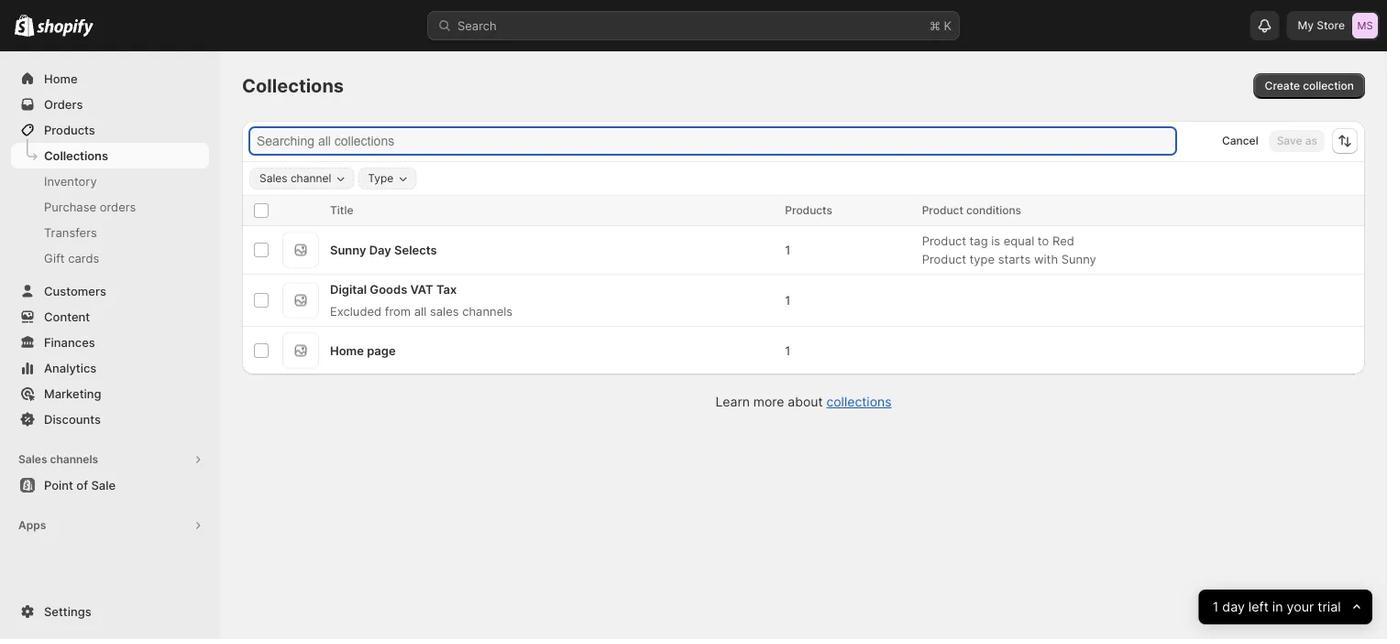 Task type: vqa. For each thing, say whether or not it's contained in the screenshot.
"Digital Goods VAT Tax Excluded from all sales channels"
yes



Task type: locate. For each thing, give the bounding box(es) containing it.
1 product from the top
[[922, 204, 963, 217]]

digital goods vat tax excluded from all sales channels
[[330, 282, 513, 319]]

sales inside dropdown button
[[259, 172, 287, 185]]

in
[[1273, 600, 1283, 616]]

sales inside button
[[18, 453, 47, 467]]

search
[[457, 18, 497, 33]]

0 vertical spatial sales
[[259, 172, 287, 185]]

more
[[753, 395, 784, 410]]

vat
[[410, 282, 433, 297]]

day
[[369, 243, 391, 257]]

sunny down red
[[1061, 252, 1096, 266]]

point of sale link
[[11, 473, 209, 499]]

sales up point
[[18, 453, 47, 467]]

is
[[991, 234, 1000, 248]]

1 vertical spatial home
[[330, 344, 364, 358]]

learn
[[716, 395, 750, 410]]

title button
[[330, 202, 372, 220]]

1 vertical spatial sales
[[18, 453, 47, 467]]

tax
[[436, 282, 457, 297]]

home left page
[[330, 344, 364, 358]]

settings link
[[11, 600, 209, 625]]

home
[[44, 72, 78, 86], [330, 344, 364, 358]]

1 horizontal spatial channels
[[462, 304, 513, 319]]

Searching all collections field
[[251, 129, 1174, 153]]

0 vertical spatial product
[[922, 204, 963, 217]]

gift cards link
[[11, 246, 209, 271]]

1
[[785, 243, 791, 257], [785, 293, 791, 308], [785, 344, 791, 358], [1213, 600, 1219, 616]]

0 vertical spatial home
[[44, 72, 78, 86]]

1 horizontal spatial home
[[330, 344, 364, 358]]

sunny day selects
[[330, 243, 437, 257]]

title
[[330, 204, 353, 217]]

sunny left day
[[330, 243, 366, 257]]

sales left channel
[[259, 172, 287, 185]]

1 horizontal spatial sales
[[259, 172, 287, 185]]

1 horizontal spatial collections
[[242, 75, 344, 97]]

sale
[[91, 479, 116, 493]]

content link
[[11, 304, 209, 330]]

gift
[[44, 251, 65, 265]]

1 inside dropdown button
[[1213, 600, 1219, 616]]

customers link
[[11, 279, 209, 304]]

collections link
[[826, 395, 892, 410]]

orders
[[44, 97, 83, 111]]

0 vertical spatial products
[[44, 123, 95, 137]]

product
[[922, 204, 963, 217], [922, 234, 966, 248], [922, 252, 966, 266]]

products
[[44, 123, 95, 137], [785, 204, 832, 217]]

home for home page
[[330, 344, 364, 358]]

1 horizontal spatial sunny
[[1061, 252, 1096, 266]]

1 vertical spatial product
[[922, 234, 966, 248]]

0 horizontal spatial channels
[[50, 453, 98, 467]]

0 horizontal spatial home
[[44, 72, 78, 86]]

channels inside sales channels button
[[50, 453, 98, 467]]

channels
[[462, 304, 513, 319], [50, 453, 98, 467]]

1 vertical spatial channels
[[50, 453, 98, 467]]

2 product from the top
[[922, 234, 966, 248]]

0 horizontal spatial collections
[[44, 149, 108, 163]]

channels right the sales
[[462, 304, 513, 319]]

0 vertical spatial channels
[[462, 304, 513, 319]]

product left type
[[922, 252, 966, 266]]

1 horizontal spatial shopify image
[[37, 19, 94, 37]]

starts
[[998, 252, 1031, 266]]

day
[[1223, 600, 1245, 616]]

collection
[[1303, 79, 1354, 93]]

type button
[[359, 169, 416, 189]]

inventory
[[44, 174, 97, 188]]

collections
[[242, 75, 344, 97], [44, 149, 108, 163]]

sales channel
[[259, 172, 331, 185]]

product left the 'conditions'
[[922, 204, 963, 217]]

digital
[[330, 282, 367, 297]]

shopify image
[[15, 14, 34, 36], [37, 19, 94, 37]]

sales for sales channels
[[18, 453, 47, 467]]

sunny
[[330, 243, 366, 257], [1061, 252, 1096, 266]]

product left the tag
[[922, 234, 966, 248]]

0 horizontal spatial sales
[[18, 453, 47, 467]]

0 horizontal spatial products
[[44, 123, 95, 137]]

1 vertical spatial products
[[785, 204, 832, 217]]

store
[[1317, 19, 1345, 32]]

home up orders
[[44, 72, 78, 86]]

conditions
[[966, 204, 1021, 217]]

transfers link
[[11, 220, 209, 246]]

inventory link
[[11, 169, 209, 194]]

1 vertical spatial collections
[[44, 149, 108, 163]]

2 vertical spatial product
[[922, 252, 966, 266]]

channels up point of sale
[[50, 453, 98, 467]]

create collection
[[1265, 79, 1354, 93]]

create collection link
[[1254, 73, 1365, 99]]

apps
[[18, 519, 46, 533]]

home for home
[[44, 72, 78, 86]]

red
[[1052, 234, 1074, 248]]

with
[[1034, 252, 1058, 266]]

sales
[[259, 172, 287, 185], [18, 453, 47, 467]]



Task type: describe. For each thing, give the bounding box(es) containing it.
0 horizontal spatial sunny
[[330, 243, 366, 257]]

1 day left in your trial button
[[1199, 590, 1372, 625]]

settings
[[44, 605, 91, 619]]

tag
[[970, 234, 988, 248]]

page
[[367, 344, 396, 358]]

sales
[[430, 304, 459, 319]]

purchase orders
[[44, 200, 136, 214]]

excluded
[[330, 304, 381, 319]]

product tag is equal to red product type starts with sunny
[[922, 234, 1096, 266]]

sales channel button
[[250, 169, 353, 189]]

selects
[[394, 243, 437, 257]]

finances
[[44, 336, 95, 350]]

⌘ k
[[930, 18, 952, 33]]

0 vertical spatial collections
[[242, 75, 344, 97]]

sunny inside product tag is equal to red product type starts with sunny
[[1061, 252, 1096, 266]]

my
[[1298, 19, 1314, 32]]

type
[[368, 172, 394, 185]]

marketing
[[44, 387, 101, 401]]

sales channels button
[[11, 447, 209, 473]]

discounts link
[[11, 407, 209, 433]]

purchase orders link
[[11, 194, 209, 220]]

orders link
[[11, 92, 209, 117]]

purchase
[[44, 200, 96, 214]]

orders
[[100, 200, 136, 214]]

1 day left in your trial
[[1213, 600, 1341, 616]]

goods
[[370, 282, 407, 297]]

marketing link
[[11, 381, 209, 407]]

trial
[[1318, 600, 1341, 616]]

gift cards
[[44, 251, 99, 265]]

collections link
[[11, 143, 209, 169]]

home page link
[[330, 344, 396, 358]]

cancel button
[[1215, 130, 1266, 152]]

about
[[788, 395, 823, 410]]

of
[[76, 479, 88, 493]]

sales channels
[[18, 453, 98, 467]]

equal
[[1004, 234, 1034, 248]]

from
[[385, 304, 411, 319]]

channels inside digital goods vat tax excluded from all sales channels
[[462, 304, 513, 319]]

cancel
[[1222, 134, 1258, 148]]

all
[[414, 304, 427, 319]]

discounts
[[44, 413, 101, 427]]

channel
[[291, 172, 331, 185]]

type
[[970, 252, 995, 266]]

home link
[[11, 66, 209, 92]]

transfers
[[44, 226, 97, 240]]

content
[[44, 310, 90, 324]]

k
[[944, 18, 952, 33]]

home page
[[330, 344, 396, 358]]

apps button
[[11, 513, 209, 539]]

sunny day selects link
[[330, 243, 437, 257]]

1 horizontal spatial products
[[785, 204, 832, 217]]

my store image
[[1352, 13, 1378, 39]]

analytics link
[[11, 356, 209, 381]]

digital goods vat tax link
[[330, 282, 457, 297]]

product conditions
[[922, 204, 1021, 217]]

point of sale button
[[0, 473, 220, 499]]

product for product tag is equal to red product type starts with sunny
[[922, 234, 966, 248]]

collections
[[826, 395, 892, 410]]

sales for sales channel
[[259, 172, 287, 185]]

customers
[[44, 284, 106, 298]]

my store
[[1298, 19, 1345, 32]]

analytics
[[44, 361, 97, 375]]

left
[[1249, 600, 1269, 616]]

point of sale
[[44, 479, 116, 493]]

finances link
[[11, 330, 209, 356]]

product for product conditions
[[922, 204, 963, 217]]

create
[[1265, 79, 1300, 93]]

learn more about collections
[[716, 395, 892, 410]]

0 horizontal spatial shopify image
[[15, 14, 34, 36]]

your
[[1287, 600, 1314, 616]]

cards
[[68, 251, 99, 265]]

3 product from the top
[[922, 252, 966, 266]]

⌘
[[930, 18, 940, 33]]

products link
[[11, 117, 209, 143]]

point
[[44, 479, 73, 493]]



